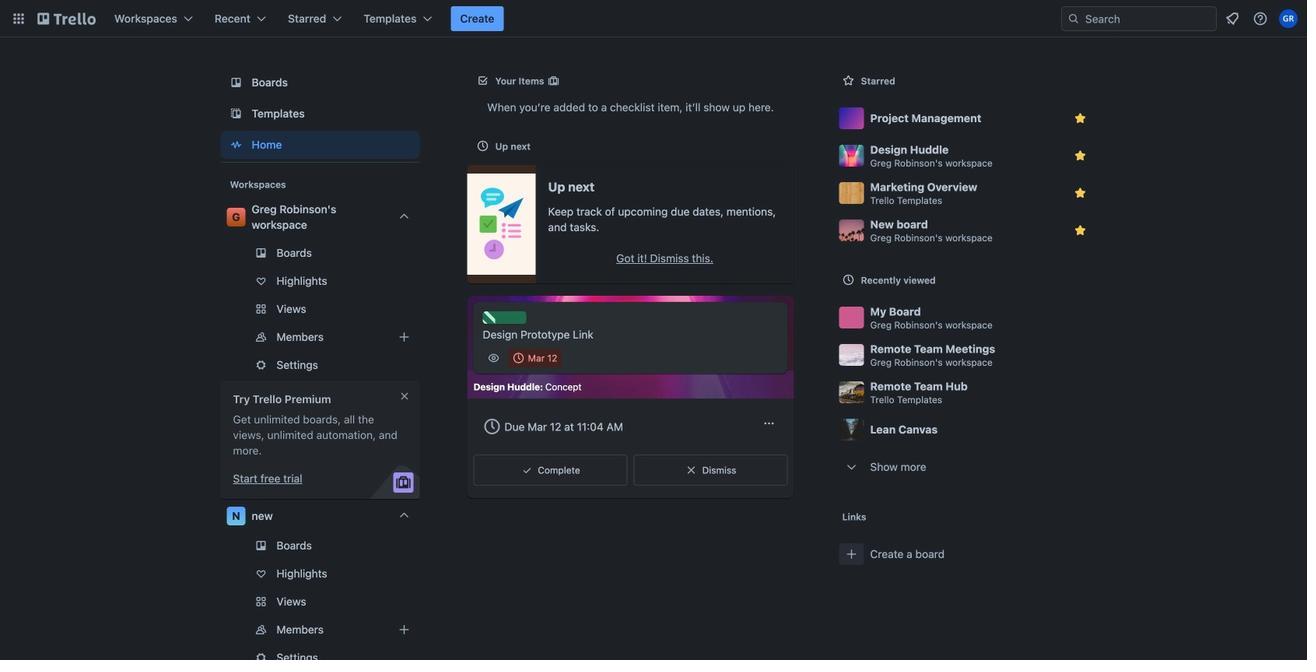 Task type: locate. For each thing, give the bounding box(es) containing it.
greg robinson (gregrobinson96) image
[[1280, 9, 1298, 28]]

click to unstar new board. it will be removed from your starred list. image
[[1073, 223, 1089, 238]]

1 vertical spatial add image
[[395, 620, 414, 639]]

add image
[[395, 328, 414, 346], [395, 620, 414, 639]]

click to unstar project management. it will be removed from your starred list. image
[[1073, 111, 1089, 126]]

2 add image from the top
[[395, 620, 414, 639]]

color: green, title: none image
[[483, 311, 527, 324]]

click to unstar design huddle . it will be removed from your starred list. image
[[1073, 148, 1089, 163]]

open information menu image
[[1253, 11, 1269, 26]]

1 add image from the top
[[395, 328, 414, 346]]

0 vertical spatial add image
[[395, 328, 414, 346]]

0 notifications image
[[1224, 9, 1242, 28]]



Task type: describe. For each thing, give the bounding box(es) containing it.
click to unstar marketing overview. it will be removed from your starred list. image
[[1073, 185, 1089, 201]]

back to home image
[[37, 6, 96, 31]]

search image
[[1068, 12, 1081, 25]]

home image
[[227, 135, 246, 154]]

Search field
[[1081, 8, 1217, 30]]

template board image
[[227, 104, 246, 123]]

primary element
[[0, 0, 1308, 37]]

board image
[[227, 73, 246, 92]]



Task type: vqa. For each thing, say whether or not it's contained in the screenshot.
left sm image
no



